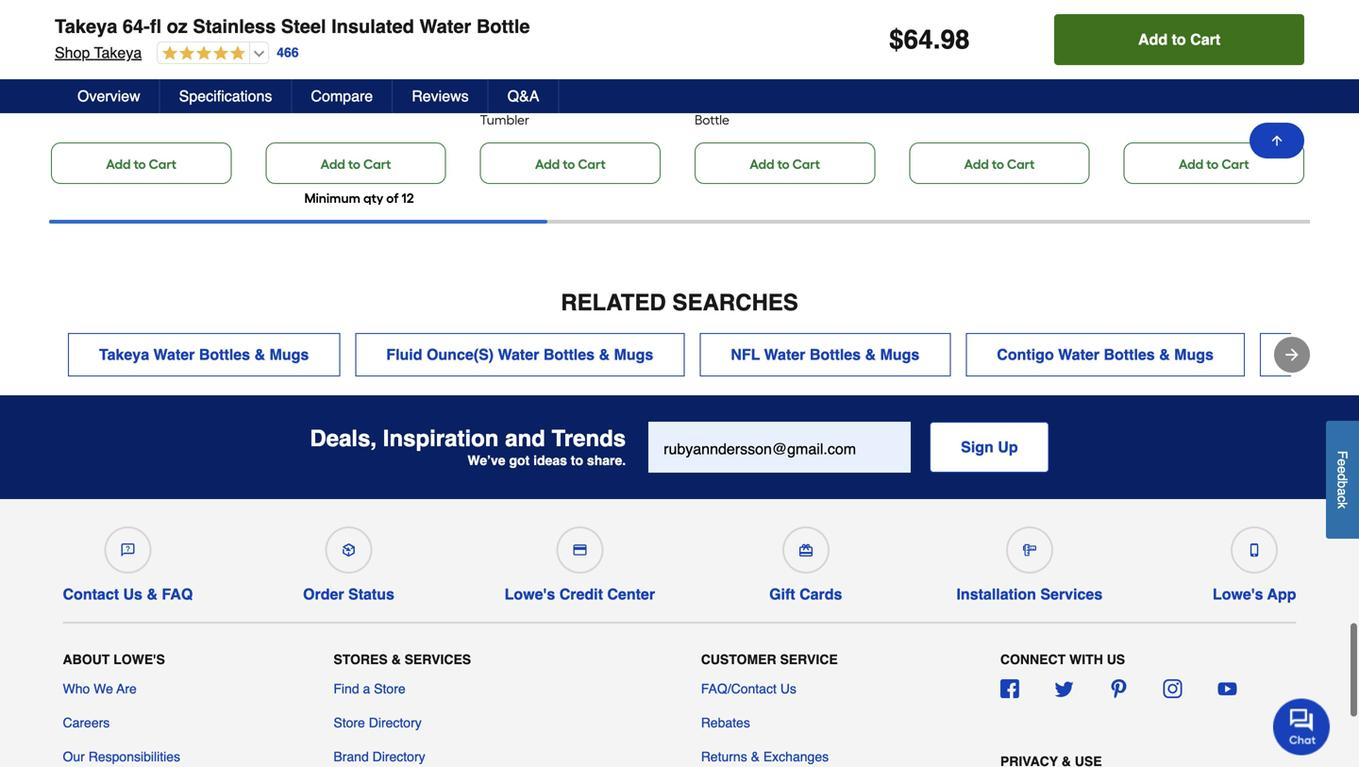 Task type: describe. For each thing, give the bounding box(es) containing it.
specifications
[[179, 87, 272, 105]]

fl for quencher 20-fl oz stainless steel insulated tumbler
[[610, 74, 618, 90]]

lowe's app
[[1213, 586, 1297, 603]]

stanley for quencher 20-fl oz stainless steel insulated water bottle
[[695, 74, 739, 90]]

$242.64
[[1124, 16, 1163, 29]]

insulated for quencher 20-fl oz stainless steel insulated tumbler
[[568, 93, 623, 109]]

2 80- from the left
[[1124, 93, 1143, 109]]

cart for fifth add to cart 'link'
[[1007, 156, 1035, 172]]

rebates link
[[701, 714, 750, 732]]

our responsibilities
[[63, 749, 180, 765]]

rebates
[[701, 715, 750, 731]]

careers link
[[63, 714, 110, 732]]

stores
[[334, 652, 388, 667]]

quart for 1st add to cart 'link' from right
[[1143, 93, 1179, 109]]

removable basin 80-quart beverage cooler for 1st add to cart 'link' from right
[[1124, 74, 1297, 109]]

order status
[[303, 586, 395, 603]]

about lowe's
[[63, 652, 165, 667]]

oz for quencher 20-fl oz stainless steel insulated water bottle
[[835, 74, 849, 90]]

bottle for takeya 64-fl oz stainless steel insulated water bottle
[[477, 16, 530, 37]]

mugs for nfl water bottles & mugs
[[880, 346, 920, 363]]

us
[[1107, 652, 1125, 667]]

0 vertical spatial store
[[374, 682, 406, 697]]

a inside button
[[1335, 488, 1350, 496]]

minimum
[[304, 190, 360, 206]]

shop
[[55, 44, 90, 61]]

cart for 2nd add to cart 'link' from the left
[[363, 156, 391, 172]]

4 list item from the left
[[695, 0, 879, 184]]

customer
[[701, 652, 776, 667]]

returns & exchanges link
[[701, 748, 829, 766]]

to inside deals, inspiration and trends we've got ideas to share.
[[571, 453, 583, 468]]

credit
[[559, 586, 603, 603]]

c
[[1335, 496, 1350, 502]]

1 80- from the left
[[909, 93, 928, 109]]

installation services
[[957, 586, 1103, 603]]

2 e from the top
[[1335, 466, 1350, 474]]

2 cooler from the left
[[1242, 93, 1282, 109]]

installation
[[957, 586, 1036, 603]]

$242.64 save 5%
[[1124, 16, 1209, 29]]

ideas
[[533, 453, 567, 468]]

lowe's app link
[[1213, 519, 1297, 604]]

customer service
[[701, 652, 838, 667]]

compare button
[[292, 79, 393, 113]]

basin for 1st add to cart 'link' from right
[[1265, 74, 1297, 90]]

related searches
[[561, 290, 798, 316]]

instagram image
[[1164, 680, 1183, 698]]

steel for takeya 64-fl oz stainless steel insulated water bottle
[[281, 16, 326, 37]]

app
[[1267, 586, 1297, 603]]

contact us & faq link
[[63, 519, 193, 604]]

add to cart for 4th add to cart 'link' from the left
[[750, 156, 820, 172]]

directory for store directory
[[369, 715, 422, 731]]

contact us & faq
[[63, 586, 193, 603]]

exchanges
[[764, 749, 829, 765]]

compare
[[311, 87, 373, 105]]

.
[[933, 25, 941, 55]]

lowe's credit center
[[505, 586, 655, 603]]

$
[[889, 25, 904, 55]]

gift
[[769, 586, 795, 603]]

64- inside 64-fl oz stainless steel insulated water bottle
[[96, 74, 115, 90]]

white
[[408, 74, 443, 90]]

add to cart for fourth add to cart 'link' from the right
[[535, 156, 606, 172]]

cards
[[800, 586, 842, 603]]

2 bottles from the left
[[544, 346, 595, 363]]

store directory
[[334, 715, 422, 731]]

center
[[607, 586, 655, 603]]

quencher 20-fl oz stainless steel insulated tumbler
[[480, 74, 635, 128]]

list item containing toadfish
[[266, 0, 450, 206]]

20- for quencher 20-fl oz stainless steel insulated water bottle
[[806, 74, 825, 90]]

our
[[63, 749, 85, 765]]

returns & exchanges
[[701, 749, 829, 765]]

quencher for water
[[742, 74, 803, 90]]

0 horizontal spatial services
[[405, 652, 471, 667]]

overview
[[77, 87, 140, 105]]

our responsibilities link
[[63, 748, 180, 766]]

fl for quencher 20-fl oz stainless steel insulated water bottle
[[825, 74, 832, 90]]

mugs for contigo water bottles & mugs
[[1174, 346, 1214, 363]]

fl inside 64-fl oz stainless steel insulated water bottle
[[115, 74, 122, 90]]

us for faq/contact
[[780, 682, 797, 697]]

to inside button
[[1172, 31, 1186, 48]]

pickup image
[[342, 544, 355, 557]]

takeya 64-fl oz stainless steel insulated water bottle
[[55, 16, 530, 37]]

chat invite button image
[[1273, 698, 1331, 756]]

minimum qty of 12
[[304, 190, 414, 206]]

brand directory link
[[334, 748, 425, 766]]

qty
[[363, 190, 383, 206]]

sign up form
[[649, 422, 1049, 473]]

water inside quencher 20-fl oz stainless steel insulated water bottle
[[840, 93, 877, 109]]

nfl water bottles & mugs
[[731, 346, 920, 363]]

steel for quencher 20-fl oz stainless steel insulated tumbler
[[535, 93, 564, 109]]

list item containing takeya
[[51, 0, 235, 184]]

takeya for takeya
[[51, 74, 94, 90]]

steel for quencher 20-fl oz stainless steel insulated water bottle
[[750, 93, 779, 109]]

mobile image
[[1248, 544, 1261, 557]]

bottles for takeya
[[199, 346, 250, 363]]

got
[[509, 453, 530, 468]]

add inside button
[[1138, 31, 1168, 48]]

insulated for takeya 64-fl oz stainless steel insulated water bottle
[[331, 16, 414, 37]]

new
[[1291, 346, 1322, 363]]

quart for fifth add to cart 'link'
[[928, 93, 965, 109]]

lowe's for lowe's credit center
[[505, 586, 555, 603]]

credit card image
[[573, 544, 587, 557]]

0 horizontal spatial store
[[334, 715, 365, 731]]

stainless inside 'stainless steel white beverage insulator'
[[320, 74, 372, 90]]

of
[[386, 190, 399, 206]]

d
[[1335, 474, 1350, 481]]

6 list item from the left
[[1124, 0, 1308, 184]]

brand
[[334, 749, 369, 765]]

faq
[[162, 586, 193, 603]]

k
[[1335, 502, 1350, 509]]

takeya for takeya 64-fl oz stainless steel insulated water bottle
[[55, 16, 117, 37]]

4.7 stars image
[[158, 45, 246, 63]]

takeya water bottles & mugs
[[99, 346, 309, 363]]

contact
[[63, 586, 119, 603]]

64-fl oz stainless steel insulated water bottle
[[51, 74, 227, 109]]

find
[[334, 682, 359, 697]]

trends
[[552, 426, 626, 452]]

0 horizontal spatial lowe's
[[113, 652, 165, 667]]

contigo
[[997, 346, 1054, 363]]

3 list item from the left
[[480, 0, 665, 184]]

with
[[1070, 652, 1103, 667]]

service
[[780, 652, 838, 667]]

mugs for takeya water bottles & mugs
[[270, 346, 309, 363]]

related
[[561, 290, 666, 316]]

toadfish
[[266, 74, 317, 90]]

cart for 4th add to cart 'link' from the left
[[793, 156, 820, 172]]

gift card image
[[799, 544, 813, 557]]

faq/contact us
[[701, 682, 797, 697]]

customer care image
[[121, 544, 134, 557]]

add to cart for 1st add to cart 'link' from right
[[1179, 156, 1249, 172]]

deals, inspiration and trends we've got ideas to share.
[[310, 426, 626, 468]]

stainless for quencher 20-fl oz stainless steel insulated water bottle
[[695, 93, 747, 109]]

find a store
[[334, 682, 406, 697]]

1 add to cart link from the left
[[51, 142, 232, 184]]

connect with us
[[1001, 652, 1125, 667]]

sign up
[[961, 438, 1018, 456]]

f e e d b a c k
[[1335, 451, 1350, 509]]

arrow right image
[[1283, 345, 1302, 364]]

new york link
[[1260, 333, 1359, 377]]

save
[[1166, 16, 1192, 29]]

careers
[[63, 715, 110, 731]]

brand directory
[[334, 749, 425, 765]]



Task type: vqa. For each thing, say whether or not it's contained in the screenshot.
Fl inside Quencher 20-Fl Oz Stainless Steel Insulated Tumbler
yes



Task type: locate. For each thing, give the bounding box(es) containing it.
stainless inside the quencher 20-fl oz stainless steel insulated tumbler
[[480, 93, 532, 109]]

0 vertical spatial a
[[1335, 488, 1350, 496]]

3 beverage from the left
[[1182, 93, 1239, 109]]

oz inside quencher 20-fl oz stainless steel insulated water bottle
[[835, 74, 849, 90]]

1 horizontal spatial 80-
[[1124, 93, 1143, 109]]

3 mugs from the left
[[880, 346, 920, 363]]

ounce(s)
[[427, 346, 494, 363]]

us inside faq/contact us link
[[780, 682, 797, 697]]

q&a button
[[489, 79, 559, 113]]

1 stanley from the left
[[480, 74, 525, 90]]

and
[[505, 426, 545, 452]]

are
[[117, 682, 137, 697]]

mugs inside contigo water bottles & mugs link
[[1174, 346, 1214, 363]]

1 horizontal spatial 64-
[[123, 16, 150, 37]]

services up find a store link
[[405, 652, 471, 667]]

lowe's for lowe's app
[[1213, 586, 1264, 603]]

0 horizontal spatial removable
[[980, 74, 1047, 90]]

466
[[277, 45, 299, 60]]

stainless steel white beverage insulator
[[266, 74, 443, 109]]

youtube image
[[1218, 680, 1237, 698]]

reviews
[[412, 87, 469, 105]]

2 add to cart link from the left
[[266, 142, 446, 184]]

quart down the 98
[[928, 93, 965, 109]]

1 horizontal spatial cooler
[[1242, 93, 1282, 109]]

2 quencher from the left
[[742, 74, 803, 90]]

removable for 1st add to cart 'link' from right
[[1194, 74, 1262, 90]]

cart inside "add to cart" button
[[1191, 31, 1221, 48]]

services inside installation services link
[[1041, 586, 1103, 603]]

1 20- from the left
[[591, 74, 610, 90]]

removable for fifth add to cart 'link'
[[980, 74, 1047, 90]]

directory up brand directory
[[369, 715, 422, 731]]

list item
[[51, 0, 235, 184], [266, 0, 450, 206], [480, 0, 665, 184], [695, 0, 879, 184], [909, 0, 1094, 184], [1124, 0, 1308, 184]]

fluid ounce(s) water bottles & mugs
[[386, 346, 653, 363]]

0 horizontal spatial a
[[363, 682, 370, 697]]

cart for 1st add to cart 'link'
[[149, 156, 177, 172]]

insulated inside 64-fl oz stainless steel insulated water bottle
[[51, 93, 106, 109]]

mugs inside takeya water bottles & mugs link
[[270, 346, 309, 363]]

80- down "add to cart" button
[[1124, 93, 1143, 109]]

0 vertical spatial 64-
[[123, 16, 150, 37]]

takeya for takeya water bottles & mugs
[[99, 346, 149, 363]]

add to cart inside button
[[1138, 31, 1221, 48]]

1 horizontal spatial us
[[780, 682, 797, 697]]

overview button
[[59, 79, 160, 113]]

add to cart for fifth add to cart 'link'
[[964, 156, 1035, 172]]

1 permasteel from the left
[[909, 74, 977, 90]]

insulated
[[331, 16, 414, 37], [51, 93, 106, 109], [568, 93, 623, 109], [782, 93, 837, 109]]

gift cards
[[769, 586, 842, 603]]

1 horizontal spatial removable
[[1194, 74, 1262, 90]]

Email Address email field
[[649, 422, 911, 473]]

store down stores & services
[[374, 682, 406, 697]]

1 basin from the left
[[1050, 74, 1083, 90]]

64- up shop takeya
[[123, 16, 150, 37]]

2 stanley from the left
[[695, 74, 739, 90]]

cooler
[[1028, 93, 1068, 109], [1242, 93, 1282, 109]]

fl for takeya 64-fl oz stainless steel insulated water bottle
[[150, 16, 161, 37]]

york
[[1326, 346, 1359, 363]]

2 horizontal spatial lowe's
[[1213, 586, 1264, 603]]

removable basin 80-quart beverage cooler down the 98
[[909, 74, 1083, 109]]

facebook image
[[1001, 680, 1019, 698]]

beverage down "add to cart" button
[[1182, 93, 1239, 109]]

fl inside quencher 20-fl oz stainless steel insulated water bottle
[[825, 74, 832, 90]]

add
[[1138, 31, 1168, 48], [106, 156, 131, 172], [321, 156, 345, 172], [535, 156, 560, 172], [750, 156, 775, 172], [964, 156, 989, 172], [1179, 156, 1204, 172]]

1 vertical spatial a
[[363, 682, 370, 697]]

64-
[[123, 16, 150, 37], [96, 74, 115, 90]]

insulated for quencher 20-fl oz stainless steel insulated water bottle
[[782, 93, 837, 109]]

order status link
[[303, 519, 395, 604]]

returns
[[701, 749, 747, 765]]

twitter image
[[1055, 680, 1074, 698]]

removable
[[980, 74, 1047, 90], [1194, 74, 1262, 90]]

steel inside the quencher 20-fl oz stainless steel insulated tumbler
[[535, 93, 564, 109]]

0 vertical spatial directory
[[369, 715, 422, 731]]

arrow up image
[[1270, 133, 1285, 148]]

2 quart from the left
[[1143, 93, 1179, 109]]

basin
[[1050, 74, 1083, 90], [1265, 74, 1297, 90]]

store up brand
[[334, 715, 365, 731]]

0 horizontal spatial removable basin 80-quart beverage cooler
[[909, 74, 1083, 109]]

1 quencher from the left
[[528, 74, 588, 90]]

insulator
[[326, 93, 378, 109]]

faq/contact
[[701, 682, 777, 697]]

20- inside quencher 20-fl oz stainless steel insulated water bottle
[[806, 74, 825, 90]]

beverage for fifth add to cart 'link'
[[968, 93, 1025, 109]]

stores & services
[[334, 652, 471, 667]]

1 vertical spatial directory
[[373, 749, 425, 765]]

beverage for 1st add to cart 'link' from right
[[1182, 93, 1239, 109]]

oz inside 64-fl oz stainless steel insulated water bottle
[[126, 74, 140, 90]]

0 horizontal spatial quart
[[928, 93, 965, 109]]

0 horizontal spatial 80-
[[909, 93, 928, 109]]

find a store link
[[334, 680, 406, 698]]

beverage inside 'stainless steel white beverage insulator'
[[266, 93, 322, 109]]

permasteel for fifth add to cart 'link'
[[909, 74, 977, 90]]

0 horizontal spatial beverage
[[266, 93, 322, 109]]

&
[[254, 346, 265, 363], [599, 346, 610, 363], [865, 346, 876, 363], [1159, 346, 1170, 363], [147, 586, 158, 603], [391, 652, 401, 667], [751, 749, 760, 765]]

5 list item from the left
[[909, 0, 1094, 184]]

oz for quencher 20-fl oz stainless steel insulated tumbler
[[621, 74, 635, 90]]

oz for takeya 64-fl oz stainless steel insulated water bottle
[[167, 16, 188, 37]]

e up b in the right bottom of the page
[[1335, 466, 1350, 474]]

water inside 64-fl oz stainless steel insulated water bottle
[[109, 93, 146, 109]]

f
[[1335, 451, 1350, 459]]

quart down "add to cart" button
[[1143, 93, 1179, 109]]

1 horizontal spatial quencher
[[742, 74, 803, 90]]

20- for quencher 20-fl oz stainless steel insulated tumbler
[[591, 74, 610, 90]]

us for contact
[[123, 586, 142, 603]]

us down customer service
[[780, 682, 797, 697]]

takeya
[[55, 16, 117, 37], [94, 44, 142, 61], [51, 74, 94, 90], [99, 346, 149, 363]]

oz inside the quencher 20-fl oz stainless steel insulated tumbler
[[621, 74, 635, 90]]

sign up button
[[930, 422, 1049, 473]]

directory down store directory
[[373, 749, 425, 765]]

removable basin 80-quart beverage cooler for fifth add to cart 'link'
[[909, 74, 1083, 109]]

about
[[63, 652, 110, 667]]

1 horizontal spatial permasteel
[[1124, 74, 1191, 90]]

1 vertical spatial services
[[405, 652, 471, 667]]

0 horizontal spatial cooler
[[1028, 93, 1068, 109]]

0 horizontal spatial 64-
[[96, 74, 115, 90]]

20-
[[591, 74, 610, 90], [806, 74, 825, 90]]

12
[[402, 190, 414, 206]]

1 vertical spatial us
[[780, 682, 797, 697]]

0 vertical spatial services
[[1041, 586, 1103, 603]]

who we are
[[63, 682, 137, 697]]

add to cart link
[[51, 142, 232, 184], [266, 142, 446, 184], [480, 142, 661, 184], [695, 142, 875, 184], [909, 142, 1090, 184], [1124, 142, 1305, 184]]

directory
[[369, 715, 422, 731], [373, 749, 425, 765]]

stainless inside 64-fl oz stainless steel insulated water bottle
[[143, 74, 195, 90]]

beverage
[[266, 93, 322, 109], [968, 93, 1025, 109], [1182, 93, 1239, 109]]

order
[[303, 586, 344, 603]]

1 beverage from the left
[[266, 93, 322, 109]]

lowe's left credit
[[505, 586, 555, 603]]

1 horizontal spatial stanley
[[695, 74, 739, 90]]

b
[[1335, 481, 1350, 488]]

3 add to cart link from the left
[[480, 142, 661, 184]]

nfl
[[731, 346, 760, 363]]

1 quart from the left
[[928, 93, 965, 109]]

2 list item from the left
[[266, 0, 450, 206]]

takeya water bottles & mugs link
[[68, 333, 340, 377]]

2 beverage from the left
[[968, 93, 1025, 109]]

cart
[[1191, 31, 1221, 48], [149, 156, 177, 172], [363, 156, 391, 172], [578, 156, 606, 172], [793, 156, 820, 172], [1007, 156, 1035, 172], [1222, 156, 1249, 172]]

share.
[[587, 453, 626, 468]]

steel inside quencher 20-fl oz stainless steel insulated water bottle
[[750, 93, 779, 109]]

f e e d b a c k button
[[1326, 421, 1359, 539]]

2 removable basin 80-quart beverage cooler from the left
[[1124, 74, 1297, 109]]

0 vertical spatial us
[[123, 586, 142, 603]]

2 permasteel from the left
[[1124, 74, 1191, 90]]

3 bottles from the left
[[810, 346, 861, 363]]

new york 
[[1291, 346, 1359, 363]]

bottle inside quencher 20-fl oz stainless steel insulated water bottle
[[695, 112, 730, 128]]

fl inside the quencher 20-fl oz stainless steel insulated tumbler
[[610, 74, 618, 90]]

contigo water bottles & mugs link
[[966, 333, 1245, 377]]

we
[[94, 682, 113, 697]]

stanley for quencher 20-fl oz stainless steel insulated tumbler
[[480, 74, 525, 90]]

1 horizontal spatial basin
[[1265, 74, 1297, 90]]

who
[[63, 682, 90, 697]]

permasteel for 1st add to cart 'link' from right
[[1124, 74, 1191, 90]]

1 e from the top
[[1335, 459, 1350, 466]]

1 horizontal spatial beverage
[[968, 93, 1025, 109]]

quencher 20-fl oz stainless steel insulated water bottle
[[695, 74, 877, 128]]

1 horizontal spatial removable basin 80-quart beverage cooler
[[1124, 74, 1297, 109]]

steel inside 64-fl oz stainless steel insulated water bottle
[[198, 74, 227, 90]]

1 vertical spatial store
[[334, 715, 365, 731]]

lowe's left app
[[1213, 586, 1264, 603]]

contigo water bottles & mugs
[[997, 346, 1214, 363]]

add to cart for 2nd add to cart 'link' from the left
[[321, 156, 391, 172]]

insulated inside the quencher 20-fl oz stainless steel insulated tumbler
[[568, 93, 623, 109]]

a right 'find'
[[363, 682, 370, 697]]

stainless for quencher 20-fl oz stainless steel insulated tumbler
[[480, 93, 532, 109]]

installation services link
[[957, 519, 1103, 604]]

stainless inside quencher 20-fl oz stainless steel insulated water bottle
[[695, 93, 747, 109]]

2 horizontal spatial beverage
[[1182, 93, 1239, 109]]

steel
[[281, 16, 326, 37], [198, 74, 227, 90], [376, 74, 405, 90], [535, 93, 564, 109], [750, 93, 779, 109]]

1 horizontal spatial store
[[374, 682, 406, 697]]

fluid ounce(s) water bottles & mugs link
[[355, 333, 685, 377]]

us right contact
[[123, 586, 142, 603]]

1 horizontal spatial 20-
[[806, 74, 825, 90]]

quencher for tumbler
[[528, 74, 588, 90]]

4 mugs from the left
[[1174, 346, 1214, 363]]

0 vertical spatial bottle
[[477, 16, 530, 37]]

dimensions image
[[1023, 544, 1036, 557]]

6 add to cart link from the left
[[1124, 142, 1305, 184]]

1 horizontal spatial lowe's
[[505, 586, 555, 603]]

removable basin 80-quart beverage cooler
[[909, 74, 1083, 109], [1124, 74, 1297, 109]]

20- inside the quencher 20-fl oz stainless steel insulated tumbler
[[591, 74, 610, 90]]

us
[[123, 586, 142, 603], [780, 682, 797, 697]]

mugs inside nfl water bottles & mugs link
[[880, 346, 920, 363]]

1 vertical spatial 64-
[[96, 74, 115, 90]]

1 cooler from the left
[[1028, 93, 1068, 109]]

beverage down toadfish
[[266, 93, 322, 109]]

cart for fourth add to cart 'link' from the right
[[578, 156, 606, 172]]

us inside contact us & faq link
[[123, 586, 142, 603]]

0 horizontal spatial quencher
[[528, 74, 588, 90]]

fluid
[[386, 346, 422, 363]]

1 list item from the left
[[51, 0, 235, 184]]

1 vertical spatial bottle
[[149, 93, 184, 109]]

1 bottles from the left
[[199, 346, 250, 363]]

services
[[1041, 586, 1103, 603], [405, 652, 471, 667]]

0 horizontal spatial 20-
[[591, 74, 610, 90]]

1 mugs from the left
[[270, 346, 309, 363]]

2 mugs from the left
[[614, 346, 653, 363]]

permasteel
[[909, 74, 977, 90], [1124, 74, 1191, 90]]

services up connect with us
[[1041, 586, 1103, 603]]

1 removable from the left
[[980, 74, 1047, 90]]

2 basin from the left
[[1265, 74, 1297, 90]]

directory for brand directory
[[373, 749, 425, 765]]

2 20- from the left
[[806, 74, 825, 90]]

0 horizontal spatial bottle
[[149, 93, 184, 109]]

connect
[[1001, 652, 1066, 667]]

e up d
[[1335, 459, 1350, 466]]

quencher inside the quencher 20-fl oz stainless steel insulated tumbler
[[528, 74, 588, 90]]

water
[[420, 16, 471, 37], [109, 93, 146, 109], [840, 93, 877, 109], [153, 346, 195, 363], [498, 346, 539, 363], [764, 346, 806, 363], [1058, 346, 1100, 363]]

permasteel down the .
[[909, 74, 977, 90]]

0 horizontal spatial basin
[[1050, 74, 1083, 90]]

2 vertical spatial bottle
[[695, 112, 730, 128]]

reviews button
[[393, 79, 489, 113]]

bottles for contigo
[[1104, 346, 1155, 363]]

80- down 64
[[909, 93, 928, 109]]

1 horizontal spatial quart
[[1143, 93, 1179, 109]]

1 removable basin 80-quart beverage cooler from the left
[[909, 74, 1083, 109]]

mugs inside fluid ounce(s) water bottles & mugs link
[[614, 346, 653, 363]]

pinterest image
[[1109, 680, 1128, 698]]

bottle inside 64-fl oz stainless steel insulated water bottle
[[149, 93, 184, 109]]

status
[[348, 586, 395, 603]]

faq/contact us link
[[701, 680, 797, 698]]

deals,
[[310, 426, 377, 452]]

beverage down the 98
[[968, 93, 1025, 109]]

permasteel down "add to cart" button
[[1124, 74, 1191, 90]]

bottles for nfl
[[810, 346, 861, 363]]

basin for fifth add to cart 'link'
[[1050, 74, 1083, 90]]

quart
[[928, 93, 965, 109], [1143, 93, 1179, 109]]

lowe's up are
[[113, 652, 165, 667]]

a up the k
[[1335, 488, 1350, 496]]

64- down shop takeya
[[96, 74, 115, 90]]

4 bottles from the left
[[1104, 346, 1155, 363]]

fl
[[150, 16, 161, 37], [115, 74, 122, 90], [610, 74, 618, 90], [825, 74, 832, 90]]

lowe's inside "link"
[[1213, 586, 1264, 603]]

store directory link
[[334, 714, 422, 732]]

2 horizontal spatial bottle
[[695, 112, 730, 128]]

add to cart for 1st add to cart 'link'
[[106, 156, 177, 172]]

steel inside 'stainless steel white beverage insulator'
[[376, 74, 405, 90]]

inspiration
[[383, 426, 499, 452]]

add to cart button
[[1055, 14, 1305, 65]]

a
[[1335, 488, 1350, 496], [363, 682, 370, 697]]

quencher inside quencher 20-fl oz stainless steel insulated water bottle
[[742, 74, 803, 90]]

5 add to cart link from the left
[[909, 142, 1090, 184]]

0 horizontal spatial stanley
[[480, 74, 525, 90]]

4 add to cart link from the left
[[695, 142, 875, 184]]

stainless for takeya 64-fl oz stainless steel insulated water bottle
[[193, 16, 276, 37]]

cart for 1st add to cart 'link' from right
[[1222, 156, 1249, 172]]

2 removable from the left
[[1194, 74, 1262, 90]]

0 horizontal spatial permasteel
[[909, 74, 977, 90]]

1 horizontal spatial services
[[1041, 586, 1103, 603]]

1 horizontal spatial bottle
[[477, 16, 530, 37]]

removable basin 80-quart beverage cooler down "add to cart" button
[[1124, 74, 1297, 109]]

bottle for quencher 20-fl oz stainless steel insulated water bottle
[[695, 112, 730, 128]]

insulated inside quencher 20-fl oz stainless steel insulated water bottle
[[782, 93, 837, 109]]

0 horizontal spatial us
[[123, 586, 142, 603]]

1 horizontal spatial a
[[1335, 488, 1350, 496]]



